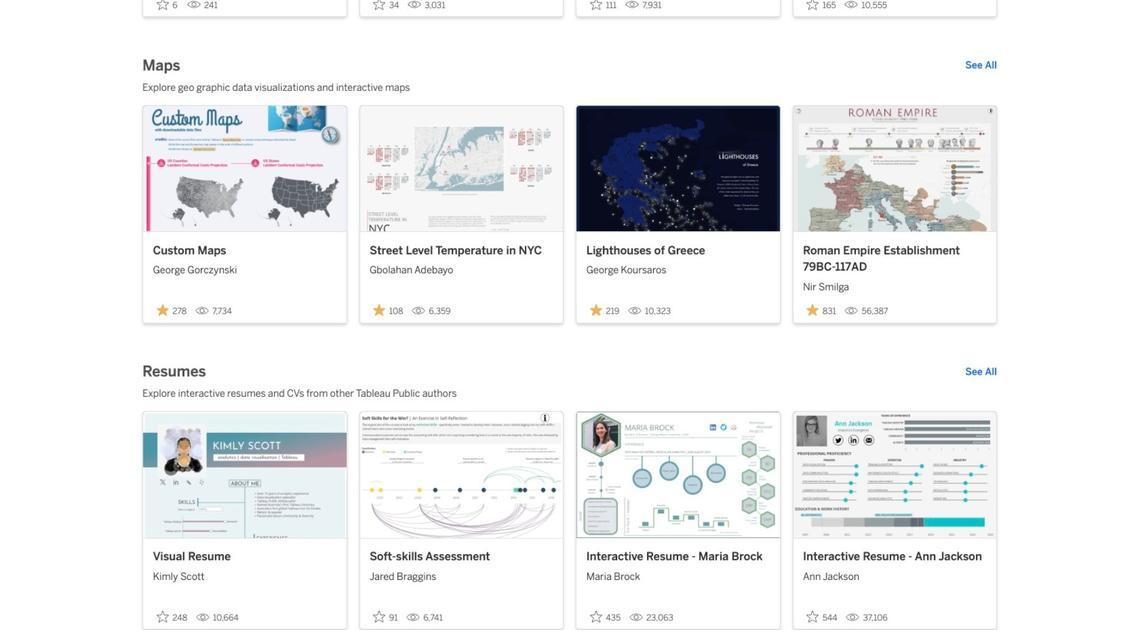 Task type: locate. For each thing, give the bounding box(es) containing it.
1 horizontal spatial remove favorite image
[[373, 304, 386, 316]]

2 horizontal spatial remove favorite image
[[807, 304, 819, 316]]

0 vertical spatial add favorite image
[[590, 0, 602, 10]]

resumes heading
[[142, 362, 206, 382]]

Remove Favorite button
[[153, 301, 190, 320], [370, 301, 407, 320], [586, 301, 623, 320], [803, 301, 840, 320]]

1 vertical spatial add favorite image
[[373, 611, 386, 623]]

1 horizontal spatial add favorite image
[[590, 0, 602, 10]]

add favorite image
[[157, 0, 169, 10], [373, 0, 386, 10], [807, 0, 819, 10], [157, 611, 169, 623], [590, 611, 602, 623], [807, 611, 819, 623]]

0 horizontal spatial add favorite image
[[373, 611, 386, 623]]

remove favorite image
[[590, 304, 602, 316]]

workbook thumbnail image
[[143, 106, 346, 232], [360, 106, 563, 232], [577, 106, 780, 232], [794, 106, 997, 232], [143, 412, 346, 538], [360, 412, 563, 538], [577, 412, 780, 538], [794, 412, 997, 538]]

2 remove favorite image from the left
[[373, 304, 386, 316]]

0 horizontal spatial remove favorite image
[[157, 304, 169, 316]]

remove favorite image
[[157, 304, 169, 316], [373, 304, 386, 316], [807, 304, 819, 316]]

see all resumes element
[[966, 365, 997, 380]]

3 remove favorite image from the left
[[807, 304, 819, 316]]

Add Favorite button
[[153, 0, 182, 14], [370, 0, 403, 14], [586, 0, 621, 14], [803, 0, 840, 14], [153, 607, 191, 627], [370, 607, 402, 627], [586, 607, 625, 627], [803, 607, 841, 627]]

4 remove favorite button from the left
[[803, 301, 840, 320]]

explore interactive resumes and cvs from other tableau public authors element
[[142, 387, 997, 402]]

add favorite image
[[590, 0, 602, 10], [373, 611, 386, 623]]



Task type: describe. For each thing, give the bounding box(es) containing it.
explore geo graphic data visualizations and interactive maps element
[[142, 80, 997, 95]]

maps heading
[[142, 56, 180, 76]]

3 remove favorite button from the left
[[586, 301, 623, 320]]

2 remove favorite button from the left
[[370, 301, 407, 320]]

see all maps element
[[966, 58, 997, 73]]

1 remove favorite button from the left
[[153, 301, 190, 320]]

1 remove favorite image from the left
[[157, 304, 169, 316]]



Task type: vqa. For each thing, say whether or not it's contained in the screenshot.
third Remove Favorite button
yes



